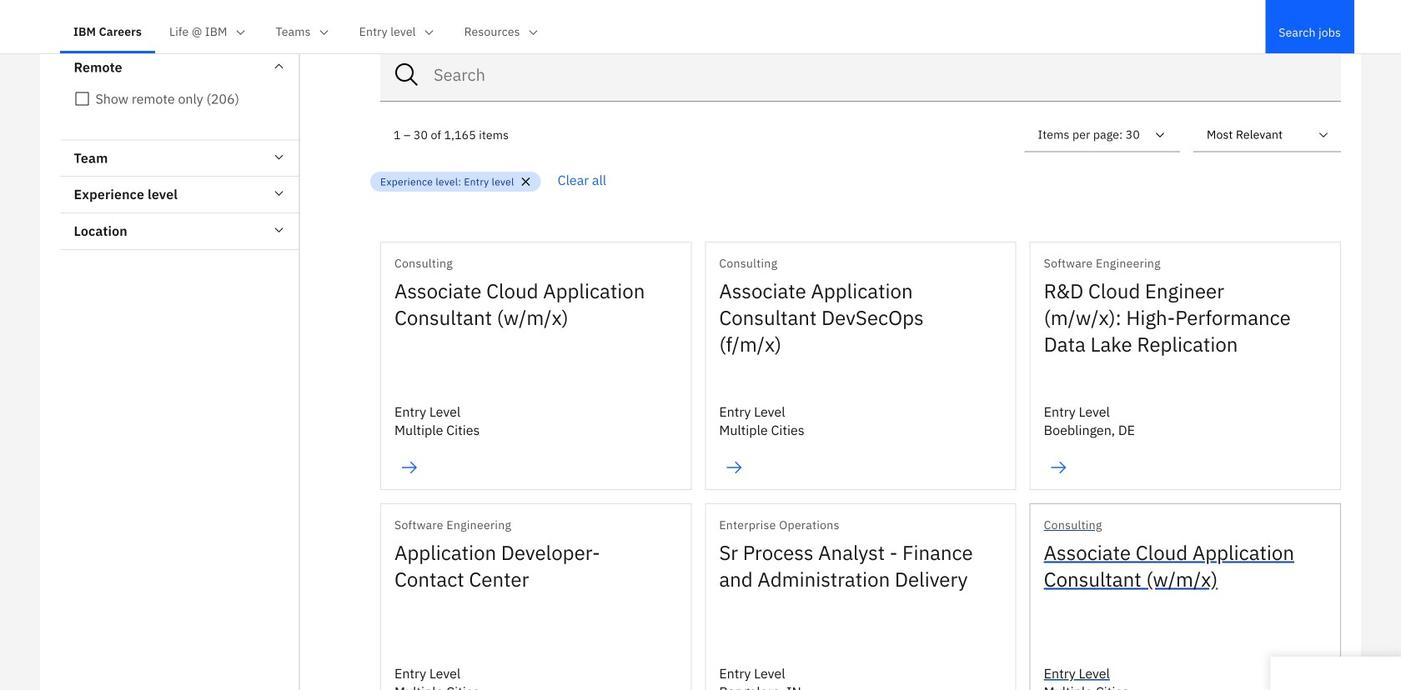 Task type: describe. For each thing, give the bounding box(es) containing it.
open cookie preferences modal section
[[1271, 657, 1401, 691]]



Task type: vqa. For each thing, say whether or not it's contained in the screenshot.
the Let's talk element
no



